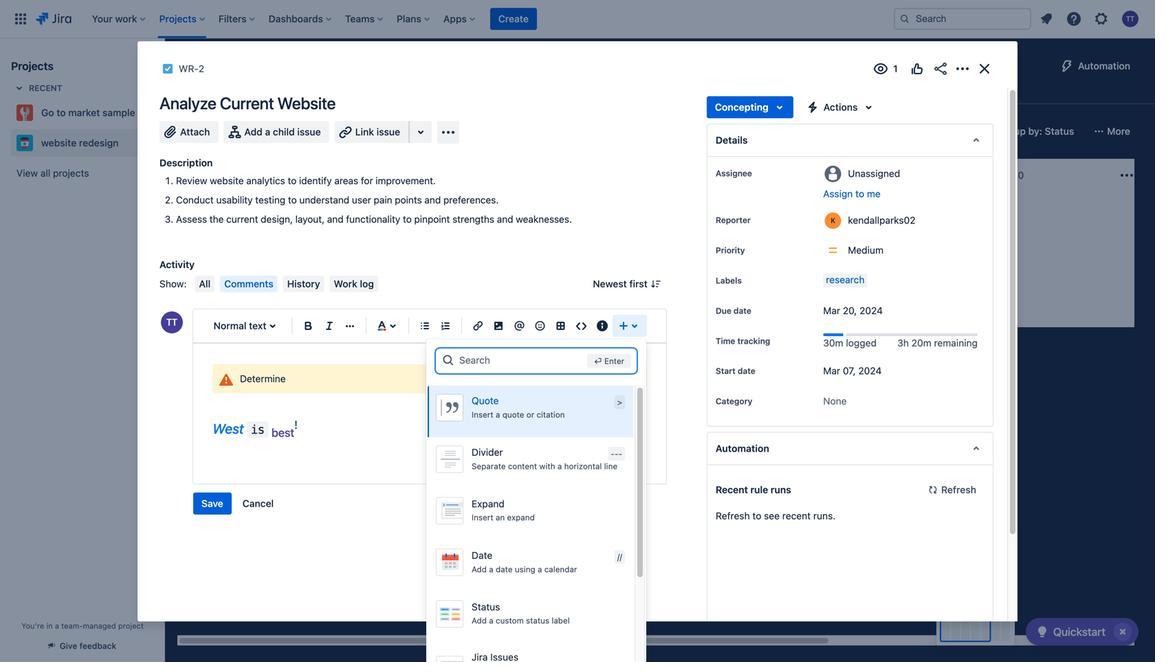 Task type: describe. For each thing, give the bounding box(es) containing it.
all button
[[195, 276, 215, 292]]

usability
[[216, 194, 253, 206]]

log
[[360, 278, 374, 289]]

start date
[[716, 366, 755, 376]]

add inside status add a custom status label
[[472, 616, 487, 625]]

insert inside expand insert an expand
[[472, 513, 493, 522]]

website redesign
[[41, 137, 119, 149]]

2 vertical spatial date
[[496, 564, 513, 574]]

automation image
[[1059, 58, 1075, 74]]

text
[[249, 320, 266, 331]]

1 - from the left
[[611, 449, 615, 459]]

cancel
[[243, 498, 274, 509]]

calendar
[[320, 86, 361, 98]]

work log
[[334, 278, 374, 289]]

comments button
[[220, 276, 278, 292]]

reports link
[[701, 80, 742, 105]]

actions button
[[799, 96, 882, 118]]

//
[[617, 552, 622, 562]]

areas
[[334, 175, 358, 186]]

mar for mar 20, 2024
[[823, 305, 840, 316]]

add image, video, or file image
[[490, 318, 507, 334]]

or
[[527, 410, 534, 419]]

to do 1
[[397, 169, 431, 181]]

to inside button
[[855, 188, 864, 199]]

conduct usability testing to understand user pain points and preferences.
[[176, 194, 499, 206]]

view
[[17, 167, 38, 179]]

2 1 from the left
[[427, 169, 431, 181]]

medium image
[[730, 270, 741, 281]]

reports
[[703, 86, 739, 98]]

automation button
[[1053, 55, 1139, 77]]

link web pages and more image
[[413, 124, 429, 140]]

sample
[[102, 107, 135, 118]]

numbered list ⌘⇧7 image
[[437, 318, 454, 334]]

a inside status add a custom status label
[[489, 616, 493, 625]]

2024 for mar 20, 2024
[[860, 305, 883, 316]]

a left quote
[[496, 410, 500, 419]]

show:
[[160, 278, 187, 289]]

assign
[[823, 188, 853, 199]]

0 horizontal spatial website
[[41, 137, 77, 149]]

current
[[226, 213, 258, 225]]

analyze current website dialog
[[138, 41, 1018, 662]]

list link
[[285, 80, 307, 105]]

to right go
[[57, 107, 66, 118]]

1 insert from the top
[[472, 410, 493, 419]]

labels
[[716, 276, 742, 285]]

bold ⌘b image
[[300, 318, 317, 334]]

to
[[397, 171, 408, 180]]

primary element
[[8, 0, 883, 38]]

newest first button
[[585, 276, 667, 292]]

07,
[[843, 365, 856, 376]]

work log button
[[330, 276, 378, 292]]

mar for mar 07, 2024
[[823, 365, 840, 376]]

menu bar inside analyze current website dialog
[[192, 276, 381, 292]]

italic ⌘i image
[[321, 318, 338, 334]]

priority
[[716, 245, 745, 255]]

assign to me button
[[823, 187, 979, 201]]

normal text
[[214, 320, 266, 331]]

group inside analyze current website dialog
[[193, 493, 282, 515]]

>
[[617, 397, 622, 407]]

analytics
[[246, 175, 285, 186]]

review
[[176, 175, 207, 186]]

add for add a child issue
[[244, 126, 262, 138]]

to down 'points'
[[403, 213, 412, 225]]

more formatting image
[[342, 318, 358, 334]]

a down date
[[489, 564, 493, 574]]

a right with
[[558, 461, 562, 471]]

custom
[[496, 616, 524, 625]]

quote
[[502, 410, 524, 419]]

west is best !
[[212, 418, 298, 439]]

website redesign link
[[11, 129, 149, 157]]

to left identify
[[288, 175, 296, 186]]

emoji image
[[532, 318, 548, 334]]

wr-2 link
[[179, 61, 204, 77]]

calendar
[[544, 564, 577, 574]]

link issue
[[355, 126, 400, 138]]

recent
[[29, 83, 62, 93]]

normal text button
[[207, 311, 286, 341]]

pain
[[374, 194, 392, 206]]

30m logged
[[823, 337, 877, 349]]

more information about this user image
[[825, 212, 841, 229]]

prototyping
[[776, 206, 827, 217]]

3 - from the left
[[618, 449, 622, 459]]

wr-2
[[179, 63, 204, 74]]

west
[[212, 421, 244, 437]]

define
[[194, 206, 222, 217]]

calendar link
[[318, 80, 364, 105]]

show subtasks image
[[809, 270, 826, 286]]

comments
[[224, 278, 273, 289]]

status add a custom status label
[[472, 601, 570, 625]]

add app image
[[440, 124, 457, 141]]

an
[[496, 513, 505, 522]]

start
[[716, 366, 736, 376]]

description
[[160, 157, 213, 168]]

review website analytics to identify areas for improvement.
[[176, 175, 436, 186]]

medium
[[848, 244, 884, 256]]

a inside button
[[265, 126, 270, 138]]

attach
[[180, 126, 210, 138]]

expand insert an expand
[[472, 498, 535, 522]]

all
[[41, 167, 50, 179]]

!
[[294, 418, 298, 431]]

go to market sample link
[[11, 99, 149, 127]]

Search field
[[894, 8, 1031, 30]]

define goals
[[194, 206, 248, 217]]

line
[[604, 461, 618, 471]]

wr-
[[179, 63, 199, 74]]

close image
[[976, 61, 993, 77]]

testing
[[978, 171, 1013, 180]]

logged
[[846, 337, 877, 349]]

a right "using" on the left of the page
[[538, 564, 542, 574]]

details element
[[707, 124, 994, 157]]

mar 07, 2024
[[823, 365, 882, 376]]

status
[[526, 616, 549, 625]]

testing 0
[[978, 169, 1024, 181]]

Search board text field
[[183, 122, 287, 141]]

automation inside button
[[1078, 60, 1130, 72]]

newest first
[[593, 278, 648, 289]]

actions
[[824, 101, 858, 113]]

divider
[[472, 446, 503, 458]]

complete 1
[[203, 169, 255, 181]]



Task type: vqa. For each thing, say whether or not it's contained in the screenshot.
pinpoint
yes



Task type: locate. For each thing, give the bounding box(es) containing it.
insert down expand at the left
[[472, 513, 493, 522]]

bullet list ⌘⇧8 image
[[417, 318, 433, 334]]

3 1 from the left
[[820, 169, 824, 181]]

is
[[250, 423, 265, 437]]

1 vertical spatial 2024
[[858, 365, 882, 376]]

reporter
[[716, 215, 751, 225]]

2 horizontal spatial 1
[[820, 169, 824, 181]]

go to market sample
[[41, 107, 135, 118]]

0 vertical spatial date
[[734, 306, 751, 316]]

view all projects
[[17, 167, 89, 179]]

expand
[[472, 498, 505, 510]]

2 insert from the top
[[472, 513, 493, 522]]

add down status
[[472, 616, 487, 625]]

jira image
[[36, 11, 71, 27], [36, 11, 71, 27]]

vote options: no one has voted for this issue yet. image
[[909, 61, 925, 77]]

a left child
[[265, 126, 270, 138]]

1 up assign
[[820, 169, 824, 181]]

save
[[201, 498, 223, 509]]

projects
[[53, 167, 89, 179]]

automation right 'automation' image
[[1078, 60, 1130, 72]]

1 horizontal spatial 1
[[427, 169, 431, 181]]

actions image
[[954, 61, 971, 77]]

date right start at the right bottom of the page
[[738, 366, 755, 376]]

2024 right 20,
[[860, 305, 883, 316]]

0 vertical spatial insert
[[472, 410, 493, 419]]

0 horizontal spatial issue
[[297, 126, 321, 138]]

automation inside analyze current website dialog
[[716, 443, 769, 454]]

and down the conduct usability testing to understand user pain points and preferences.
[[327, 213, 343, 225]]

separate content with a horizontal line
[[472, 461, 618, 471]]

list
[[287, 86, 304, 98]]

add for add a date using a calendar
[[472, 564, 487, 574]]

understand
[[299, 194, 349, 206]]

and right strengths
[[497, 213, 513, 225]]

to left me on the top right
[[855, 188, 864, 199]]

2024 right 07,
[[858, 365, 882, 376]]

tab list
[[173, 80, 918, 105]]

add down date
[[472, 564, 487, 574]]

assess the current design, layout, and functionality to pinpoint strengths and weaknesses.
[[176, 213, 572, 225]]

research
[[826, 274, 865, 285]]

30m
[[823, 337, 843, 349]]

table image
[[552, 318, 569, 334]]

add inside add a child issue button
[[244, 126, 262, 138]]

1 1 from the left
[[251, 169, 255, 181]]

0 vertical spatial add
[[244, 126, 262, 138]]

1 vertical spatial date
[[738, 366, 755, 376]]

issue right link
[[377, 126, 400, 138]]

issue right child
[[297, 126, 321, 138]]

advanced search image
[[441, 353, 455, 367]]

mention image
[[511, 318, 528, 334]]

1 mar from the top
[[823, 305, 840, 316]]

1 horizontal spatial testing
[[406, 206, 436, 217]]

code snippet image
[[573, 318, 590, 334]]

Comment - Main content area, start typing to enter text. text field
[[212, 364, 647, 465]]

give
[[60, 641, 77, 651]]

search image
[[899, 13, 910, 24]]

2
[[199, 63, 204, 74]]

the
[[210, 213, 224, 225]]

website inside dialog
[[210, 175, 244, 186]]

⏎
[[594, 356, 602, 366]]

current
[[220, 94, 274, 113]]

3h
[[897, 337, 909, 349]]

summary link
[[182, 80, 230, 105]]

0 vertical spatial website
[[41, 137, 77, 149]]

1 vertical spatial mar
[[823, 365, 840, 376]]

1 right complete on the top of the page
[[251, 169, 255, 181]]

20m
[[912, 337, 932, 349]]

work
[[334, 278, 357, 289]]

category
[[716, 396, 752, 406]]

status
[[472, 601, 500, 613]]

menu bar containing all
[[192, 276, 381, 292]]

a right in
[[55, 622, 59, 631]]

2024
[[860, 305, 883, 316], [858, 365, 882, 376]]

best
[[271, 426, 294, 439]]

redesign
[[79, 137, 119, 149]]

2 horizontal spatial and
[[497, 213, 513, 225]]

menu bar
[[192, 276, 381, 292]]

2 - from the left
[[615, 449, 618, 459]]

date left "using" on the left of the page
[[496, 564, 513, 574]]

unassigned
[[848, 168, 900, 179]]

save button
[[193, 493, 232, 515]]

time
[[716, 336, 735, 346]]

testing inside analyze current website dialog
[[255, 194, 285, 206]]

create button inside primary element
[[490, 8, 537, 30]]

1 horizontal spatial automation
[[1078, 60, 1130, 72]]

link image
[[470, 318, 486, 334]]

quickstart button
[[1026, 618, 1139, 646]]

copy link to issue image
[[202, 63, 213, 74]]

3h 20m remaining
[[897, 337, 978, 349]]

date for start date
[[738, 366, 755, 376]]

time tracking
[[716, 336, 770, 346]]

search field
[[459, 348, 582, 372]]

quote
[[472, 395, 499, 406]]

add a child issue button
[[224, 121, 329, 143]]

0 vertical spatial mar
[[823, 305, 840, 316]]

insert a quote or citation
[[472, 410, 565, 419]]

and up the pinpoint
[[424, 194, 441, 206]]

functionality
[[346, 213, 400, 225]]

info panel image
[[594, 318, 610, 334]]

group containing save
[[193, 493, 282, 515]]

task image
[[162, 63, 173, 74]]

date for due date
[[734, 306, 751, 316]]

testing
[[255, 194, 285, 206], [406, 206, 436, 217]]

testing down analytics
[[255, 194, 285, 206]]

create banner
[[0, 0, 1155, 39]]

goals
[[224, 206, 248, 217]]

add down analyze current website
[[244, 126, 262, 138]]

to down 'review website analytics to identify areas for improvement.'
[[288, 194, 297, 206]]

citation
[[537, 410, 565, 419]]

projects
[[11, 59, 53, 73]]

to
[[57, 107, 66, 118], [288, 175, 296, 186], [855, 188, 864, 199], [288, 194, 297, 206], [403, 213, 412, 225]]

first
[[629, 278, 648, 289]]

0 horizontal spatial 1
[[251, 169, 255, 181]]

improvement.
[[376, 175, 436, 186]]

summary
[[184, 86, 227, 98]]

label
[[552, 616, 570, 625]]

project
[[118, 622, 144, 631]]

create
[[498, 13, 529, 24], [983, 203, 1014, 214], [208, 266, 238, 277], [595, 302, 626, 313], [789, 308, 820, 319]]

automation down category
[[716, 443, 769, 454]]

group
[[193, 493, 282, 515]]

content
[[508, 461, 537, 471]]

me
[[867, 188, 881, 199]]

testing down 'points'
[[406, 206, 436, 217]]

for
[[361, 175, 373, 186]]

add a child issue
[[244, 126, 321, 138]]

panel warning image
[[218, 372, 234, 388]]

1 horizontal spatial and
[[424, 194, 441, 206]]

points
[[395, 194, 422, 206]]

in
[[46, 622, 53, 631]]

details
[[716, 134, 748, 146]]

0 vertical spatial automation
[[1078, 60, 1130, 72]]

create inside primary element
[[498, 13, 529, 24]]

insert down quote
[[472, 410, 493, 419]]

create button
[[490, 8, 537, 30], [961, 197, 1140, 219], [186, 261, 364, 283], [573, 296, 752, 318], [767, 303, 946, 325]]

go
[[41, 107, 54, 118]]

0 horizontal spatial and
[[327, 213, 343, 225]]

0 vertical spatial 2024
[[860, 305, 883, 316]]

1 vertical spatial testing
[[406, 206, 436, 217]]

website up usability
[[210, 175, 244, 186]]

remaining
[[934, 337, 978, 349]]

date right 'due'
[[734, 306, 751, 316]]

add people image
[[353, 123, 370, 140]]

a/b testing
[[388, 206, 436, 217]]

history
[[287, 278, 320, 289]]

1 vertical spatial add
[[472, 564, 487, 574]]

managed
[[83, 622, 116, 631]]

0 horizontal spatial automation
[[716, 443, 769, 454]]

identify
[[299, 175, 332, 186]]

1 right do
[[427, 169, 431, 181]]

mar left 07,
[[823, 365, 840, 376]]

board
[[244, 86, 271, 98]]

collapse recent projects image
[[11, 80, 28, 96]]

layout,
[[295, 213, 325, 225]]

view all projects link
[[11, 161, 154, 186]]

website up 'view all projects' on the left of the page
[[41, 137, 77, 149]]

1 vertical spatial automation
[[716, 443, 769, 454]]

check image
[[1034, 624, 1051, 640]]

automation element
[[707, 432, 994, 465]]

dismiss quickstart image
[[1112, 621, 1134, 643]]

a/b
[[388, 206, 403, 217]]

a down status
[[489, 616, 493, 625]]

analyze
[[160, 94, 216, 113]]

2 issue from the left
[[377, 126, 400, 138]]

1 horizontal spatial issue
[[377, 126, 400, 138]]

child
[[273, 126, 295, 138]]

0 vertical spatial testing
[[255, 194, 285, 206]]

pinpoint
[[414, 213, 450, 225]]

give feedback button
[[40, 635, 125, 657]]

1 issue from the left
[[297, 126, 321, 138]]

1 vertical spatial website
[[210, 175, 244, 186]]

all
[[199, 278, 210, 289]]

1 horizontal spatial website
[[210, 175, 244, 186]]

do
[[410, 171, 421, 180]]

due
[[716, 306, 731, 316]]

task image
[[582, 270, 593, 281]]

tab list containing board
[[173, 80, 918, 105]]

2 mar from the top
[[823, 365, 840, 376]]

2024 for mar 07, 2024
[[858, 365, 882, 376]]

0 horizontal spatial testing
[[255, 194, 285, 206]]

1 vertical spatial insert
[[472, 513, 493, 522]]

2 vertical spatial add
[[472, 616, 487, 625]]

mar left 20,
[[823, 305, 840, 316]]



